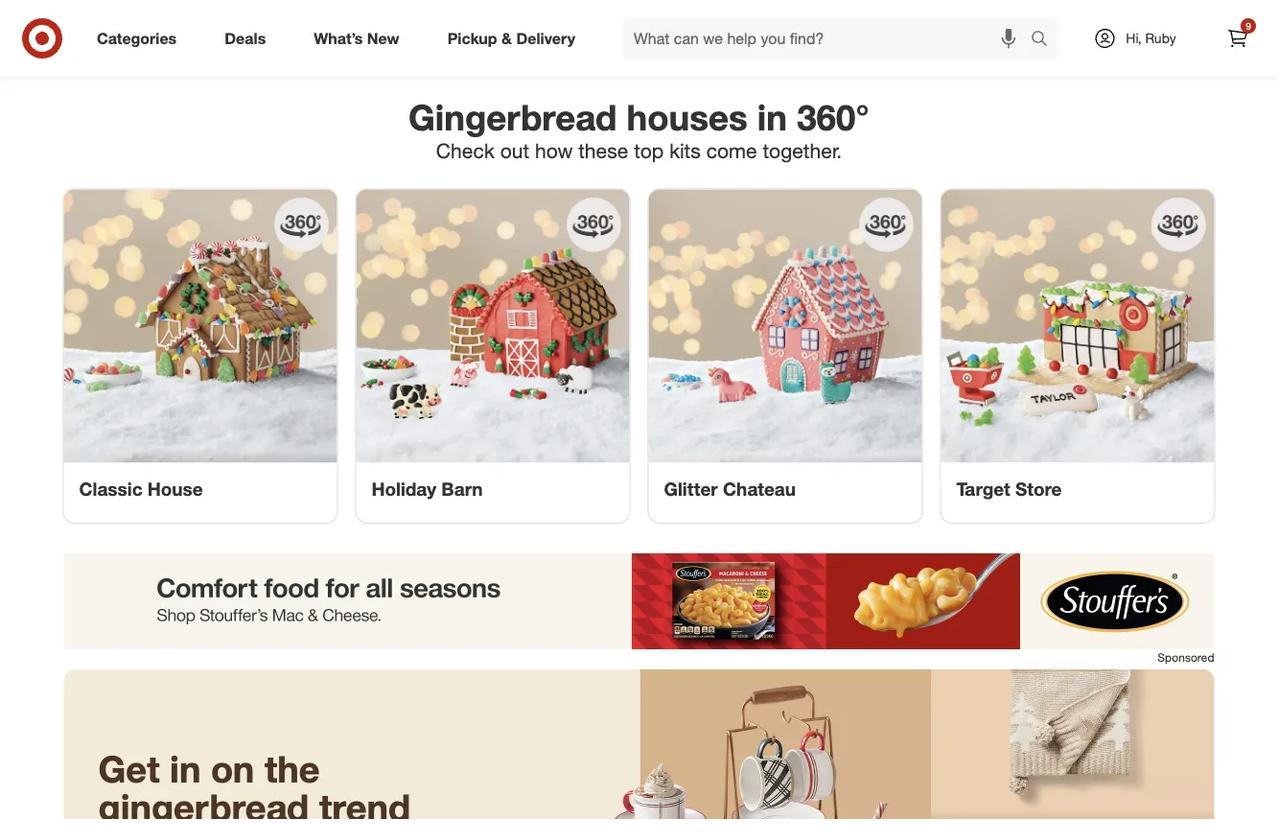 Task type: describe. For each thing, give the bounding box(es) containing it.
sponsored
[[1158, 650, 1215, 665]]

check
[[436, 137, 495, 162]]

holiday barn link
[[356, 189, 630, 523]]

categories link
[[81, 17, 201, 59]]

pickup
[[448, 29, 497, 48]]

target
[[957, 478, 1011, 500]]

search
[[1023, 31, 1069, 49]]

glitter chateau
[[664, 478, 796, 500]]

classic house link
[[64, 189, 337, 523]]

delivery
[[517, 29, 576, 48]]

holiday
[[372, 478, 437, 500]]

what's new
[[314, 29, 400, 48]]

out
[[500, 137, 530, 162]]

ruby
[[1146, 30, 1177, 47]]

holiday barn
[[372, 478, 483, 500]]

search button
[[1023, 17, 1069, 63]]

deals link
[[208, 17, 290, 59]]

categories
[[97, 29, 177, 48]]

&
[[502, 29, 512, 48]]

target store
[[957, 478, 1063, 500]]

what's
[[314, 29, 363, 48]]

get in on the gingerbread trend
[[98, 746, 411, 819]]

deals
[[225, 29, 266, 48]]

gingerbread
[[409, 96, 617, 138]]

glitter chateau link
[[649, 189, 922, 523]]

classic
[[79, 478, 143, 500]]

advertisement region
[[64, 554, 1215, 650]]

in inside "get in on the gingerbread trend"
[[170, 746, 201, 791]]

9
[[1246, 20, 1252, 32]]

gingerbread houses in 360° check out how these top kits come together.
[[409, 96, 870, 162]]



Task type: locate. For each thing, give the bounding box(es) containing it.
9 link
[[1217, 17, 1260, 59]]

glitter
[[664, 478, 718, 500]]

0 horizontal spatial in
[[170, 746, 201, 791]]

how
[[535, 137, 573, 162]]

360°
[[797, 96, 870, 138]]

together.
[[763, 137, 842, 162]]

classic house
[[79, 478, 203, 500]]

hi, ruby
[[1127, 30, 1177, 47]]

in inside the gingerbread houses in 360° check out how these top kits come together.
[[758, 96, 788, 138]]

new
[[367, 29, 400, 48]]

in
[[758, 96, 788, 138], [170, 746, 201, 791]]

pickup & delivery link
[[431, 17, 600, 59]]

1 vertical spatial in
[[170, 746, 201, 791]]

pickup & delivery
[[448, 29, 576, 48]]

hi,
[[1127, 30, 1142, 47]]

chateau
[[723, 478, 796, 500]]

what's new link
[[298, 17, 424, 59]]

kits
[[670, 137, 701, 162]]

store
[[1016, 478, 1063, 500]]

trend
[[319, 785, 411, 819]]

0 vertical spatial in
[[758, 96, 788, 138]]

in left on
[[170, 746, 201, 791]]

on
[[211, 746, 255, 791]]

in right come
[[758, 96, 788, 138]]

What can we help you find? suggestions appear below search field
[[623, 17, 1036, 59]]

barn
[[442, 478, 483, 500]]

top
[[634, 137, 664, 162]]

target store link
[[942, 189, 1215, 523]]

houses
[[627, 96, 748, 138]]

come
[[707, 137, 758, 162]]

gingerbread
[[98, 785, 309, 819]]

these
[[579, 137, 629, 162]]

house
[[148, 478, 203, 500]]

get
[[98, 746, 160, 791]]

the
[[265, 746, 320, 791]]

1 horizontal spatial in
[[758, 96, 788, 138]]



Task type: vqa. For each thing, say whether or not it's contained in the screenshot.
An
no



